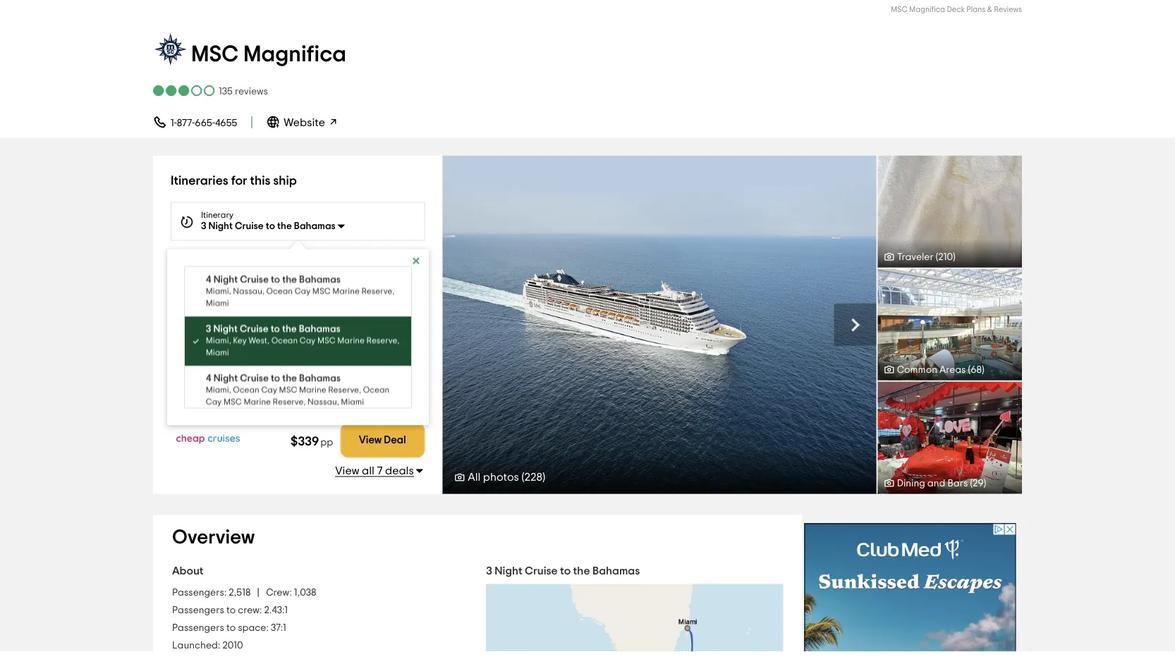 Task type: locate. For each thing, give the bounding box(es) containing it.
passengers
[[172, 606, 224, 616], [172, 624, 224, 634]]

friday,
[[201, 271, 231, 280]]

miami, inside 4 night cruise to the bahamas miami, nassau, ocean cay msc marine reserve, miami
[[206, 287, 231, 296]]

route
[[192, 308, 222, 319]]

nassau,
[[233, 287, 265, 296], [308, 398, 339, 406]]

reserve, inside 3 night cruise to the bahamas miami, key west, ocean cay msc marine reserve, miami
[[367, 337, 400, 345]]

the
[[277, 221, 292, 231], [282, 275, 297, 285], [282, 324, 297, 334], [282, 374, 297, 383], [573, 566, 590, 577]]

1 vertical spatial nassau,
[[308, 398, 339, 406]]

and
[[928, 479, 946, 489]]

reviews
[[235, 86, 268, 96]]

3
[[201, 221, 206, 231], [206, 324, 211, 334], [486, 566, 492, 577]]

view deal for pp
[[359, 435, 406, 446]]

night inside 4 night cruise to the bahamas miami, ocean cay msc marine reserve, ocean cay msc marine reserve, nassau, miami
[[214, 374, 238, 383]]

pp
[[321, 393, 333, 403], [321, 438, 333, 448]]

ocean down the 12/08/23 at the top
[[266, 287, 293, 296]]

night
[[209, 221, 233, 231], [214, 275, 238, 285], [213, 324, 238, 334], [214, 374, 238, 383], [495, 566, 523, 577]]

2 vertical spatial view
[[335, 465, 360, 477]]

key
[[225, 321, 241, 331], [233, 337, 247, 345]]

(
[[936, 252, 939, 262], [968, 365, 971, 375], [522, 472, 525, 483], [970, 479, 973, 489]]

0 vertical spatial 3
[[201, 221, 206, 231]]

:1 for passengers to crew: 2.43 :1
[[282, 606, 288, 616]]

msc
[[891, 6, 908, 13], [191, 43, 239, 66], [312, 287, 331, 296], [193, 331, 215, 340], [317, 337, 336, 345], [279, 386, 297, 394], [224, 398, 242, 406]]

cay inside 4 night cruise to the bahamas miami, nassau, ocean cay msc marine reserve, miami
[[295, 287, 311, 296]]

bahamas up $169
[[299, 374, 341, 383]]

0 vertical spatial 4
[[206, 275, 211, 285]]

common areas ( 68 )
[[897, 365, 985, 375]]

night inside 4 night cruise to the bahamas miami, nassau, ocean cay msc marine reserve, miami
[[214, 275, 238, 285]]

miami, inside "route miami, key west, ocean cay msc marine reserve, miami"
[[193, 321, 223, 331]]

advertisement region
[[805, 524, 1017, 653]]

magnifica
[[910, 6, 946, 13], [243, 43, 346, 66]]

0 vertical spatial deal
[[384, 393, 406, 404]]

passengers down passengers:
[[172, 606, 224, 616]]

:1 down the 2.43
[[281, 624, 286, 634]]

miami, for 3 night cruise to the bahamas miami, key west, ocean cay msc marine reserve, miami
[[206, 337, 231, 345]]

1 horizontal spatial magnifica
[[910, 6, 946, 13]]

4 inside 4 night cruise to the bahamas miami, nassau, ocean cay msc marine reserve, miami
[[206, 275, 211, 285]]

ocean inside 4 night cruise to the bahamas miami, nassau, ocean cay msc marine reserve, miami
[[266, 287, 293, 296]]

itineraries
[[171, 174, 228, 187]]

0 vertical spatial key
[[225, 321, 241, 331]]

miami,
[[206, 287, 231, 296], [193, 321, 223, 331], [206, 337, 231, 345], [206, 386, 231, 394]]

key down the 12/08/23 at the top
[[233, 337, 247, 345]]

all photos ( 228 )
[[468, 472, 545, 483]]

1-
[[171, 118, 177, 128]]

miami, inside 3 night cruise to the bahamas miami, key west, ocean cay msc marine reserve, miami
[[206, 337, 231, 345]]

key down friday,
[[225, 321, 241, 331]]

0 horizontal spatial magnifica
[[243, 43, 346, 66]]

877-
[[177, 118, 195, 128]]

2 view deal from the top
[[359, 435, 406, 446]]

bahamas
[[294, 221, 336, 231], [299, 275, 341, 285], [299, 324, 341, 334], [299, 374, 341, 383], [593, 566, 640, 577]]

:1
[[282, 606, 288, 616], [281, 624, 286, 634]]

( right traveler
[[936, 252, 939, 262]]

4 inside 4 night cruise to the bahamas miami, ocean cay msc marine reserve, ocean cay msc marine reserve, nassau, miami
[[206, 374, 211, 383]]

2 passengers from the top
[[172, 624, 224, 634]]

the for msc
[[282, 374, 297, 383]]

4 for 4 night cruise to the bahamas miami, ocean cay msc marine reserve, ocean cay msc marine reserve, nassau, miami
[[206, 374, 211, 383]]

miami down 4 night cruise to the bahamas miami, nassau, ocean cay msc marine reserve, miami
[[291, 331, 318, 340]]

1 vertical spatial 3
[[206, 324, 211, 334]]

2 pp from the top
[[321, 438, 333, 448]]

$339 pp
[[291, 436, 333, 449]]

reserve,
[[362, 287, 395, 296], [251, 331, 289, 340], [367, 337, 400, 345], [328, 386, 361, 394], [273, 398, 306, 406]]

&
[[988, 6, 993, 13]]

cruise inside 4 night cruise to the bahamas miami, nassau, ocean cay msc marine reserve, miami
[[240, 275, 269, 285]]

the inside 4 night cruise to the bahamas miami, nassau, ocean cay msc marine reserve, miami
[[282, 275, 297, 285]]

1 view deal from the top
[[359, 393, 406, 404]]

view right the $169 $109 pp
[[359, 393, 382, 404]]

cruise inside 3 night cruise to the bahamas miami, key west, ocean cay msc marine reserve, miami
[[240, 324, 269, 334]]

route miami, key west, ocean cay msc marine reserve, miami
[[192, 308, 321, 340]]

deal for pp
[[384, 435, 406, 446]]

night for key
[[213, 324, 238, 334]]

1 vertical spatial key
[[233, 337, 247, 345]]

0 vertical spatial 3 night cruise to the bahamas
[[201, 221, 336, 231]]

( right bars
[[970, 479, 973, 489]]

magnifica left deck on the right of the page
[[910, 6, 946, 13]]

0 vertical spatial view deal
[[359, 393, 406, 404]]

0 vertical spatial :1
[[282, 606, 288, 616]]

bahamas for cay
[[299, 324, 341, 334]]

1 vertical spatial :1
[[281, 624, 286, 634]]

pp inside $339 pp
[[321, 438, 333, 448]]

1 vertical spatial passengers
[[172, 624, 224, 634]]

this
[[250, 174, 271, 187]]

reserve, inside 4 night cruise to the bahamas miami, nassau, ocean cay msc marine reserve, miami
[[362, 287, 395, 296]]

cay inside "route miami, key west, ocean cay msc marine reserve, miami"
[[303, 321, 321, 331]]

pp down $169
[[321, 393, 333, 403]]

ocean down 4 night cruise to the bahamas miami, nassau, ocean cay msc marine reserve, miami
[[270, 321, 301, 331]]

0 vertical spatial view
[[359, 393, 382, 404]]

4 for 4 night cruise to the bahamas miami, nassau, ocean cay msc marine reserve, miami
[[206, 275, 211, 285]]

)
[[953, 252, 956, 262], [982, 365, 985, 375], [543, 472, 545, 483], [984, 479, 987, 489]]

2.43
[[264, 606, 282, 616]]

bahamas for marine
[[299, 374, 341, 383]]

1 vertical spatial view
[[359, 435, 382, 446]]

0 horizontal spatial nassau,
[[233, 287, 265, 296]]

bahamas inside 3 night cruise to the bahamas miami, key west, ocean cay msc marine reserve, miami
[[299, 324, 341, 334]]

passengers to crew: 2.43 :1
[[172, 606, 288, 616]]

0 vertical spatial pp
[[321, 393, 333, 403]]

miami inside 4 night cruise to the bahamas miami, ocean cay msc marine reserve, ocean cay msc marine reserve, nassau, miami
[[341, 398, 364, 406]]

1 pp from the top
[[321, 393, 333, 403]]

bahamas down ship
[[294, 221, 336, 231]]

bahamas down 4 night cruise to the bahamas miami, nassau, ocean cay msc marine reserve, miami
[[299, 324, 341, 334]]

pp right $339
[[321, 438, 333, 448]]

all
[[362, 465, 375, 477]]

0 vertical spatial nassau,
[[233, 287, 265, 296]]

:1 down crew:
[[282, 606, 288, 616]]

cruise
[[235, 221, 264, 231], [240, 275, 269, 285], [240, 324, 269, 334], [240, 374, 269, 383], [525, 566, 558, 577]]

miami down route at the top left
[[206, 349, 229, 357]]

miami right the $169 $109 pp
[[341, 398, 364, 406]]

2010
[[223, 642, 243, 651]]

1 vertical spatial west,
[[249, 337, 270, 345]]

1 horizontal spatial nassau,
[[308, 398, 339, 406]]

itineraries for this ship
[[171, 174, 297, 187]]

to
[[266, 221, 275, 231], [271, 275, 280, 285], [271, 324, 280, 334], [271, 374, 280, 383], [560, 566, 571, 577], [226, 606, 236, 616], [226, 624, 236, 634]]

nassau, inside 4 night cruise to the bahamas miami, ocean cay msc marine reserve, ocean cay msc marine reserve, nassau, miami
[[308, 398, 339, 406]]

miami, inside 4 night cruise to the bahamas miami, ocean cay msc marine reserve, ocean cay msc marine reserve, nassau, miami
[[206, 386, 231, 394]]

west,
[[243, 321, 268, 331], [249, 337, 270, 345]]

bahamas inside 4 night cruise to the bahamas miami, nassau, ocean cay msc marine reserve, miami
[[299, 275, 341, 285]]

1 vertical spatial pp
[[321, 438, 333, 448]]

view deal right the $169 $109 pp
[[359, 393, 406, 404]]

full view
[[642, 318, 695, 332]]

launched: 2010
[[172, 642, 243, 651]]

magnifica up "reviews"
[[243, 43, 346, 66]]

0 vertical spatial magnifica
[[910, 6, 946, 13]]

0 vertical spatial west,
[[243, 321, 268, 331]]

the inside 4 night cruise to the bahamas miami, ocean cay msc marine reserve, ocean cay msc marine reserve, nassau, miami
[[282, 374, 297, 383]]

0 vertical spatial passengers
[[172, 606, 224, 616]]

ship
[[273, 174, 297, 187]]

) right areas
[[982, 365, 985, 375]]

cay
[[295, 287, 311, 296], [303, 321, 321, 331], [300, 337, 316, 345], [261, 386, 277, 394], [206, 398, 222, 406]]

4 night cruise to the bahamas miami, nassau, ocean cay msc marine reserve, miami
[[206, 275, 395, 308]]

passengers up launched:
[[172, 624, 224, 634]]

west, inside "route miami, key west, ocean cay msc marine reserve, miami"
[[243, 321, 268, 331]]

ocean up 4 night cruise to the bahamas miami, ocean cay msc marine reserve, ocean cay msc marine reserve, nassau, miami
[[271, 337, 298, 345]]

2 deal from the top
[[384, 435, 406, 446]]

view deal
[[359, 393, 406, 404], [359, 435, 406, 446]]

1-877-665-4655
[[171, 118, 237, 128]]

miami up route at the top left
[[206, 299, 229, 308]]

view
[[359, 393, 382, 404], [359, 435, 382, 446], [335, 465, 360, 477]]

miami inside 3 night cruise to the bahamas miami, key west, ocean cay msc marine reserve, miami
[[206, 349, 229, 357]]

cruise for ocean
[[240, 374, 269, 383]]

view up all
[[359, 435, 382, 446]]

1-877-665-4655 link
[[153, 115, 237, 129]]

2 vertical spatial 3
[[486, 566, 492, 577]]

marine inside 3 night cruise to the bahamas miami, key west, ocean cay msc marine reserve, miami
[[338, 337, 365, 345]]

magnifica for msc magnifica deck plans & reviews
[[910, 6, 946, 13]]

3 night cruise to the bahamas
[[201, 221, 336, 231], [486, 566, 640, 577]]

the for cay
[[282, 275, 297, 285]]

to inside 4 night cruise to the bahamas miami, ocean cay msc marine reserve, ocean cay msc marine reserve, nassau, miami
[[271, 374, 280, 383]]

reserve, inside "route miami, key west, ocean cay msc marine reserve, miami"
[[251, 331, 289, 340]]

1 vertical spatial view deal
[[359, 435, 406, 446]]

4 down departure
[[206, 275, 211, 285]]

bahamas up 3 night cruise to the bahamas miami, key west, ocean cay msc marine reserve, miami
[[299, 275, 341, 285]]

1 vertical spatial deal
[[384, 435, 406, 446]]

night inside 3 night cruise to the bahamas miami, key west, ocean cay msc marine reserve, miami
[[213, 324, 238, 334]]

665-
[[195, 118, 215, 128]]

passengers for passengers to space:
[[172, 624, 224, 634]]

4
[[206, 275, 211, 285], [206, 374, 211, 383]]

cruise inside 4 night cruise to the bahamas miami, ocean cay msc marine reserve, ocean cay msc marine reserve, nassau, miami
[[240, 374, 269, 383]]

1 vertical spatial 3 night cruise to the bahamas
[[486, 566, 640, 577]]

the inside 3 night cruise to the bahamas miami, key west, ocean cay msc marine reserve, miami
[[282, 324, 297, 334]]

marine inside "route miami, key west, ocean cay msc marine reserve, miami"
[[217, 331, 249, 340]]

msc magnifica deck plans & reviews
[[891, 6, 1022, 13]]

2 4 from the top
[[206, 374, 211, 383]]

miami
[[206, 299, 229, 308], [291, 331, 318, 340], [206, 349, 229, 357], [341, 398, 364, 406]]

4 down route at the top left
[[206, 374, 211, 383]]

0 horizontal spatial 3 night cruise to the bahamas
[[201, 221, 336, 231]]

west, down the 12/08/23 at the top
[[243, 321, 268, 331]]

1 passengers from the top
[[172, 606, 224, 616]]

1 4 from the top
[[206, 275, 211, 285]]

view deal for $109
[[359, 393, 406, 404]]

photos
[[483, 472, 519, 483]]

view deal up 7
[[359, 435, 406, 446]]

bahamas inside 4 night cruise to the bahamas miami, ocean cay msc marine reserve, ocean cay msc marine reserve, nassau, miami
[[299, 374, 341, 383]]

) right bars
[[984, 479, 987, 489]]

view left all
[[335, 465, 360, 477]]

msc inside 3 night cruise to the bahamas miami, key west, ocean cay msc marine reserve, miami
[[317, 337, 336, 345]]

1 vertical spatial magnifica
[[243, 43, 346, 66]]

bahamas up the map for this itinerary is not available at this time. image
[[593, 566, 640, 577]]

bahamas for msc
[[299, 275, 341, 285]]

view
[[667, 318, 695, 332]]

for
[[231, 174, 247, 187]]

west, inside 3 night cruise to the bahamas miami, key west, ocean cay msc marine reserve, miami
[[249, 337, 270, 345]]

nassau, down the 12/08/23 at the top
[[233, 287, 265, 296]]

4 night cruise to the bahamas miami, ocean cay msc marine reserve, ocean cay msc marine reserve, nassau, miami
[[206, 374, 390, 406]]

nassau, down $169
[[308, 398, 339, 406]]

1 deal from the top
[[384, 393, 406, 404]]

west, up 4 night cruise to the bahamas miami, ocean cay msc marine reserve, ocean cay msc marine reserve, nassau, miami
[[249, 337, 270, 345]]

1 vertical spatial 4
[[206, 374, 211, 383]]

37
[[271, 624, 281, 634]]



Task type: vqa. For each thing, say whether or not it's contained in the screenshot.
4
yes



Task type: describe. For each thing, give the bounding box(es) containing it.
to inside 3 night cruise to the bahamas miami, key west, ocean cay msc marine reserve, miami
[[271, 324, 280, 334]]

3 inside 3 night cruise to the bahamas miami, key west, ocean cay msc marine reserve, miami
[[206, 324, 211, 334]]

the for ocean
[[282, 324, 297, 334]]

2,518
[[229, 589, 251, 598]]

dining
[[897, 479, 926, 489]]

210
[[939, 252, 953, 262]]

$109
[[292, 391, 319, 403]]

3 of 5 bubbles image
[[153, 84, 217, 97]]

overview
[[172, 528, 255, 548]]

departure
[[201, 261, 241, 269]]

passengers for passengers to crew:
[[172, 606, 224, 616]]

the map for this itinerary is not available at this time. image
[[486, 585, 783, 653]]

miami inside 4 night cruise to the bahamas miami, nassau, ocean cay msc marine reserve, miami
[[206, 299, 229, 308]]

night for nassau,
[[214, 275, 238, 285]]

view for $109
[[359, 393, 382, 404]]

miami, for 4 night cruise to the bahamas miami, ocean cay msc marine reserve, ocean cay msc marine reserve, nassau, miami
[[206, 386, 231, 394]]

pp inside the $169 $109 pp
[[321, 393, 333, 403]]

departure date friday, 12/08/23
[[201, 261, 272, 280]]

cay inside 3 night cruise to the bahamas miami, key west, ocean cay msc marine reserve, miami
[[300, 337, 316, 345]]

full
[[642, 318, 664, 332]]

miami inside "route miami, key west, ocean cay msc marine reserve, miami"
[[291, 331, 318, 340]]

passengers:
[[172, 589, 227, 598]]

) right traveler
[[953, 252, 956, 262]]

key inside 3 night cruise to the bahamas miami, key west, ocean cay msc marine reserve, miami
[[233, 337, 247, 345]]

website
[[284, 117, 328, 128]]

view all 7 deals
[[335, 465, 414, 477]]

ocean inside "route miami, key west, ocean cay msc marine reserve, miami"
[[270, 321, 301, 331]]

$169 $109 pp
[[292, 384, 333, 403]]

traveler ( 210 )
[[897, 252, 956, 262]]

msc inside 4 night cruise to the bahamas miami, nassau, ocean cay msc marine reserve, miami
[[312, 287, 331, 296]]

marine inside 4 night cruise to the bahamas miami, nassau, ocean cay msc marine reserve, miami
[[333, 287, 360, 296]]

all
[[468, 472, 481, 483]]

to inside 4 night cruise to the bahamas miami, nassau, ocean cay msc marine reserve, miami
[[271, 275, 280, 285]]

1,038
[[294, 589, 316, 598]]

plans
[[967, 6, 986, 13]]

135 reviews
[[219, 86, 268, 96]]

deal for $109
[[384, 393, 406, 404]]

space:
[[238, 624, 269, 634]]

ocean right $169
[[363, 386, 390, 394]]

ocean inside 3 night cruise to the bahamas miami, key west, ocean cay msc marine reserve, miami
[[271, 337, 298, 345]]

itinerary
[[201, 211, 234, 220]]

cruise for key
[[240, 324, 269, 334]]

about
[[172, 566, 204, 577]]

bars
[[948, 479, 968, 489]]

nassau, inside 4 night cruise to the bahamas miami, nassau, ocean cay msc marine reserve, miami
[[233, 287, 265, 296]]

135
[[219, 86, 233, 96]]

( right photos
[[522, 472, 525, 483]]

passengers to space: 37 :1
[[172, 624, 286, 634]]

reviews
[[994, 6, 1022, 13]]

crew:
[[238, 606, 262, 616]]

deals
[[385, 465, 414, 477]]

night for ocean
[[214, 374, 238, 383]]

msc magnifica
[[191, 43, 346, 66]]

ocean left "$109"
[[233, 386, 260, 394]]

$339
[[291, 436, 319, 449]]

common
[[897, 365, 938, 375]]

areas
[[940, 365, 966, 375]]

date
[[243, 261, 261, 269]]

) right photos
[[543, 472, 545, 483]]

traveler
[[897, 252, 934, 262]]

key inside "route miami, key west, ocean cay msc marine reserve, miami"
[[225, 321, 241, 331]]

228
[[525, 472, 543, 483]]

:1 for passengers to space: 37 :1
[[281, 624, 286, 634]]

miami, for 4 night cruise to the bahamas miami, nassau, ocean cay msc marine reserve, miami
[[206, 287, 231, 296]]

msc inside "route miami, key west, ocean cay msc marine reserve, miami"
[[193, 331, 215, 340]]

crew:
[[266, 589, 292, 598]]

cruise for nassau,
[[240, 275, 269, 285]]

4655
[[215, 118, 237, 128]]

68
[[971, 365, 982, 375]]

3 night cruise to the bahamas miami, key west, ocean cay msc marine reserve, miami
[[206, 324, 400, 357]]

29
[[973, 479, 984, 489]]

view for pp
[[359, 435, 382, 446]]

$169
[[316, 384, 333, 392]]

( right areas
[[968, 365, 971, 375]]

passengers: 2,518 | crew: 1,038
[[172, 589, 316, 598]]

deck
[[947, 6, 965, 13]]

7
[[377, 465, 383, 477]]

magnifica for msc magnifica
[[243, 43, 346, 66]]

12/08/23
[[233, 271, 272, 280]]

launched:
[[172, 642, 220, 651]]

dining and bars ( 29 )
[[897, 479, 987, 489]]

|
[[257, 589, 260, 598]]

1 horizontal spatial 3 night cruise to the bahamas
[[486, 566, 640, 577]]



